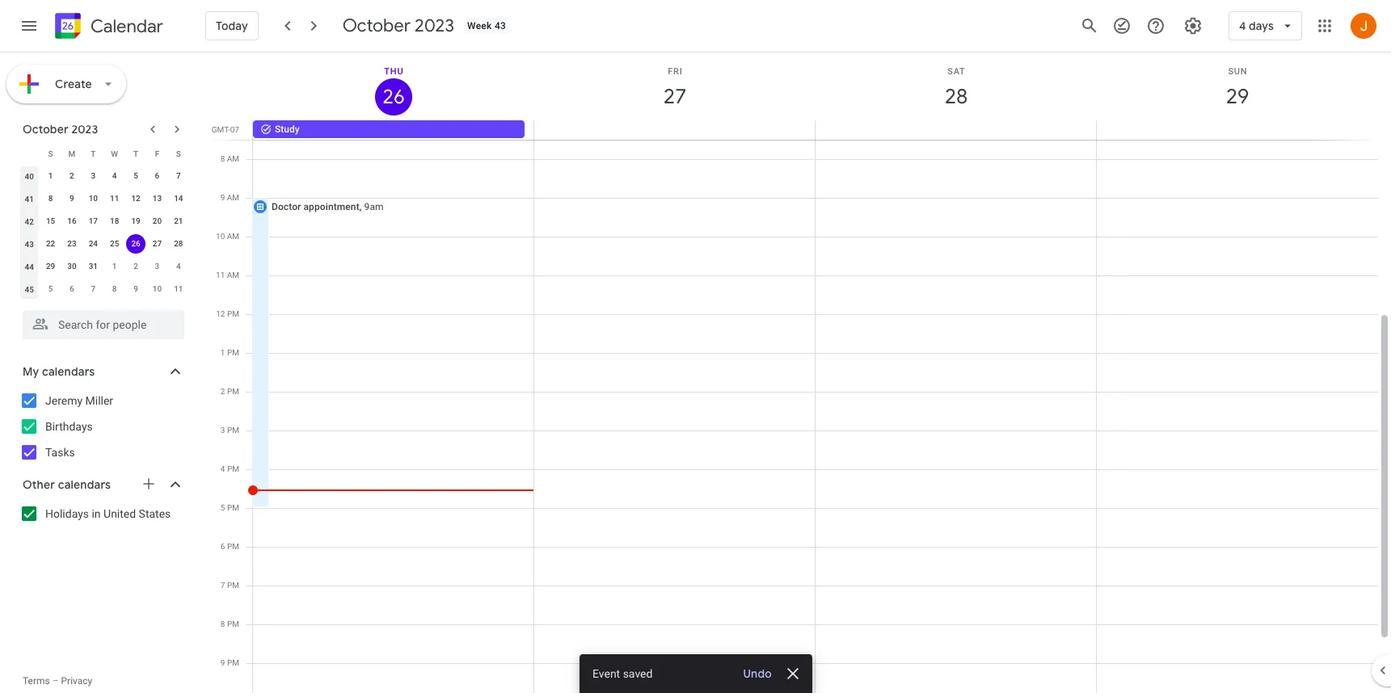 Task type: vqa. For each thing, say whether or not it's contained in the screenshot.
26 within the cell
yes



Task type: describe. For each thing, give the bounding box(es) containing it.
4 for 4 pm
[[221, 465, 225, 474]]

holidays in united states
[[45, 508, 171, 521]]

11 for "11" element
[[110, 194, 119, 203]]

pm for 12 pm
[[227, 310, 239, 319]]

my calendars button
[[3, 359, 201, 385]]

4 pm
[[221, 465, 239, 474]]

sat 28
[[944, 66, 967, 110]]

6 pm
[[221, 543, 239, 552]]

row containing 8
[[19, 188, 189, 210]]

9 pm
[[221, 659, 239, 668]]

w
[[111, 149, 118, 158]]

row containing 22
[[19, 233, 189, 256]]

29 inside grid
[[1225, 83, 1249, 110]]

29 inside row group
[[46, 262, 55, 271]]

5 for november 5 element
[[48, 285, 53, 294]]

25
[[110, 239, 119, 248]]

november 8 element
[[105, 280, 124, 299]]

,
[[360, 201, 362, 213]]

29 link
[[1219, 78, 1257, 116]]

16 element
[[62, 212, 82, 231]]

2 for november 2 element
[[134, 262, 138, 271]]

add other calendars image
[[141, 476, 157, 492]]

0 horizontal spatial 1
[[48, 171, 53, 180]]

terms – privacy
[[23, 676, 92, 687]]

6 for 6 pm
[[221, 543, 225, 552]]

pm for 9 pm
[[227, 659, 239, 668]]

20
[[153, 217, 162, 226]]

my calendars list
[[3, 388, 201, 466]]

m
[[68, 149, 75, 158]]

november 6 element
[[62, 280, 82, 299]]

11 element
[[105, 189, 124, 209]]

26, today element
[[126, 235, 146, 254]]

26 link
[[375, 78, 412, 116]]

terms
[[23, 676, 50, 687]]

other calendars
[[23, 478, 111, 492]]

27 inside 'element'
[[153, 239, 162, 248]]

privacy link
[[61, 676, 92, 687]]

row containing 29
[[19, 256, 189, 278]]

29 element
[[41, 257, 60, 277]]

14
[[174, 194, 183, 203]]

3 cell from the left
[[1097, 120, 1378, 140]]

1 cell from the left
[[534, 120, 816, 140]]

create
[[55, 77, 92, 91]]

pm for 3 pm
[[227, 426, 239, 435]]

0 vertical spatial 43
[[495, 20, 506, 32]]

8 for november 8 element
[[112, 285, 117, 294]]

18
[[110, 217, 119, 226]]

1 pm
[[221, 349, 239, 357]]

26 inside grid
[[382, 84, 404, 110]]

row containing s
[[19, 142, 189, 165]]

17 element
[[84, 212, 103, 231]]

10 for november 10 element
[[153, 285, 162, 294]]

15 element
[[41, 212, 60, 231]]

19
[[131, 217, 141, 226]]

gmt-
[[212, 125, 230, 134]]

calendars for my calendars
[[42, 365, 95, 379]]

7 for november 7 element
[[91, 285, 96, 294]]

10 element
[[84, 189, 103, 209]]

12 for 12 pm
[[216, 310, 225, 319]]

11 am
[[216, 271, 239, 280]]

12 pm
[[216, 310, 239, 319]]

1 t from the left
[[91, 149, 96, 158]]

1 vertical spatial 2023
[[72, 122, 98, 137]]

8 for 8 am
[[220, 154, 225, 163]]

1 horizontal spatial october
[[343, 15, 411, 37]]

calendar heading
[[87, 15, 163, 38]]

today button
[[205, 6, 259, 45]]

november 1 element
[[105, 257, 124, 277]]

27 inside grid
[[663, 83, 686, 110]]

40
[[25, 172, 34, 181]]

8 right 41
[[48, 194, 53, 203]]

16
[[67, 217, 77, 226]]

thu 26
[[382, 66, 404, 110]]

4 days button
[[1229, 6, 1303, 45]]

states
[[139, 508, 171, 521]]

28 link
[[938, 78, 975, 116]]

sat
[[948, 66, 966, 77]]

24 element
[[84, 235, 103, 254]]

0 vertical spatial 2
[[70, 171, 74, 180]]

7 for 7 pm
[[221, 581, 225, 590]]

23
[[67, 239, 77, 248]]

pm for 5 pm
[[227, 504, 239, 513]]

42
[[25, 217, 34, 226]]

23 element
[[62, 235, 82, 254]]

miller
[[85, 395, 113, 408]]

Search for people text field
[[32, 311, 175, 340]]

event saved
[[592, 668, 653, 681]]

10 for 10 "element" in the left top of the page
[[89, 194, 98, 203]]

41
[[25, 194, 34, 203]]

november 9 element
[[126, 280, 146, 299]]

pm for 8 pm
[[227, 620, 239, 629]]

13
[[153, 194, 162, 203]]

5 for 5 pm
[[221, 504, 225, 513]]

am for 11 am
[[227, 271, 239, 280]]

tasks
[[45, 446, 75, 459]]

21 element
[[169, 212, 188, 231]]

pm for 6 pm
[[227, 543, 239, 552]]

event
[[592, 668, 620, 681]]

21
[[174, 217, 183, 226]]

22
[[46, 239, 55, 248]]

15
[[46, 217, 55, 226]]

0 vertical spatial 28
[[944, 83, 967, 110]]

0 horizontal spatial 3
[[91, 171, 96, 180]]

1 horizontal spatial 2023
[[415, 15, 454, 37]]

undo button
[[737, 666, 778, 683]]

week 43
[[467, 20, 506, 32]]

19 element
[[126, 212, 146, 231]]

3 pm
[[221, 426, 239, 435]]

study row
[[246, 120, 1392, 140]]

row containing 1
[[19, 165, 189, 188]]

26 inside "cell"
[[131, 239, 141, 248]]

20 element
[[148, 212, 167, 231]]

1 s from the left
[[48, 149, 53, 158]]

terms link
[[23, 676, 50, 687]]

4 days
[[1240, 19, 1274, 33]]

4 for november 4 element
[[176, 262, 181, 271]]

privacy
[[61, 676, 92, 687]]

week
[[467, 20, 492, 32]]

create button
[[6, 65, 126, 104]]

28 element
[[169, 235, 188, 254]]

1 horizontal spatial 7
[[176, 171, 181, 180]]

november 11 element
[[169, 280, 188, 299]]

11 for "november 11" 'element'
[[174, 285, 183, 294]]

my
[[23, 365, 39, 379]]

sun 29
[[1225, 66, 1249, 110]]

30
[[67, 262, 77, 271]]

7 pm
[[221, 581, 239, 590]]

am for 10 am
[[227, 232, 239, 241]]

31 element
[[84, 257, 103, 277]]

holidays
[[45, 508, 89, 521]]

column header inside october 2023 grid
[[19, 142, 40, 165]]

united
[[104, 508, 136, 521]]

14 element
[[169, 189, 188, 209]]

sun
[[1229, 66, 1248, 77]]

2 for 2 pm
[[221, 387, 225, 396]]

9 am
[[220, 193, 239, 202]]

november 3 element
[[148, 257, 167, 277]]

november 10 element
[[148, 280, 167, 299]]



Task type: locate. For each thing, give the bounding box(es) containing it.
1 vertical spatial 5
[[48, 285, 53, 294]]

am down 9 am
[[227, 232, 239, 241]]

4 inside grid
[[221, 465, 225, 474]]

44
[[25, 262, 34, 271]]

43 right week
[[495, 20, 506, 32]]

0 horizontal spatial s
[[48, 149, 53, 158]]

18 element
[[105, 212, 124, 231]]

2 vertical spatial 3
[[221, 426, 225, 435]]

29 down sun
[[1225, 83, 1249, 110]]

2 horizontal spatial 7
[[221, 581, 225, 590]]

2 cell from the left
[[816, 120, 1097, 140]]

9 left 10 "element" in the left top of the page
[[70, 194, 74, 203]]

1 vertical spatial 6
[[70, 285, 74, 294]]

undo
[[743, 667, 772, 682]]

1
[[48, 171, 53, 180], [112, 262, 117, 271], [221, 349, 225, 357]]

45
[[25, 285, 34, 294]]

28 down sat
[[944, 83, 967, 110]]

0 horizontal spatial october
[[23, 122, 69, 137]]

calendars inside dropdown button
[[58, 478, 111, 492]]

6 down f
[[155, 171, 160, 180]]

28 inside 28 'element'
[[174, 239, 183, 248]]

calendars
[[42, 365, 95, 379], [58, 478, 111, 492]]

october up thu
[[343, 15, 411, 37]]

22 element
[[41, 235, 60, 254]]

4 inside dropdown button
[[1240, 19, 1247, 33]]

0 horizontal spatial 28
[[174, 239, 183, 248]]

0 vertical spatial 1
[[48, 171, 53, 180]]

1 horizontal spatial 2
[[134, 262, 138, 271]]

row containing 15
[[19, 210, 189, 233]]

study button
[[253, 120, 525, 138]]

2 am from the top
[[227, 193, 239, 202]]

9 pm from the top
[[227, 620, 239, 629]]

fri 27
[[663, 66, 686, 110]]

row containing 5
[[19, 278, 189, 301]]

2023
[[415, 15, 454, 37], [72, 122, 98, 137]]

in
[[92, 508, 101, 521]]

1 am from the top
[[227, 154, 239, 163]]

0 horizontal spatial 10
[[89, 194, 98, 203]]

november 2 element
[[126, 257, 146, 277]]

25 element
[[105, 235, 124, 254]]

october 2023 up thu
[[343, 15, 454, 37]]

october 2023 grid
[[15, 142, 189, 301]]

2 pm
[[221, 387, 239, 396]]

2 s from the left
[[176, 149, 181, 158]]

0 vertical spatial 29
[[1225, 83, 1249, 110]]

29
[[1225, 83, 1249, 110], [46, 262, 55, 271]]

13 element
[[148, 189, 167, 209]]

t
[[91, 149, 96, 158], [133, 149, 138, 158]]

26 cell
[[125, 233, 147, 256]]

1 vertical spatial 10
[[216, 232, 225, 241]]

6 row from the top
[[19, 256, 189, 278]]

pm up 2 pm
[[227, 349, 239, 357]]

None search field
[[0, 304, 201, 340]]

1 for november 1 element
[[112, 262, 117, 271]]

2 row from the top
[[19, 165, 189, 188]]

grid
[[207, 53, 1392, 694]]

4 am from the top
[[227, 271, 239, 280]]

3 up 10 "element" in the left top of the page
[[91, 171, 96, 180]]

other calendars button
[[3, 472, 201, 498]]

s left the m
[[48, 149, 53, 158]]

43
[[495, 20, 506, 32], [25, 240, 34, 249]]

9
[[220, 193, 225, 202], [70, 194, 74, 203], [134, 285, 138, 294], [221, 659, 225, 668]]

9 for 9 am
[[220, 193, 225, 202]]

3 down 2 pm
[[221, 426, 225, 435]]

1 vertical spatial october
[[23, 122, 69, 137]]

5 inside grid
[[221, 504, 225, 513]]

0 vertical spatial 26
[[382, 84, 404, 110]]

1 vertical spatial 28
[[174, 239, 183, 248]]

2 down 1 pm
[[221, 387, 225, 396]]

pm down 3 pm
[[227, 465, 239, 474]]

november 7 element
[[84, 280, 103, 299]]

1 down 12 pm
[[221, 349, 225, 357]]

8 pm
[[221, 620, 239, 629]]

am for 8 am
[[227, 154, 239, 163]]

11 left "12" element
[[110, 194, 119, 203]]

jeremy miller
[[45, 395, 113, 408]]

thu
[[384, 66, 404, 77]]

0 vertical spatial 6
[[155, 171, 160, 180]]

am down 8 am
[[227, 193, 239, 202]]

birthdays
[[45, 421, 93, 433]]

26 right "25"
[[131, 239, 141, 248]]

pm
[[227, 310, 239, 319], [227, 349, 239, 357], [227, 387, 239, 396], [227, 426, 239, 435], [227, 465, 239, 474], [227, 504, 239, 513], [227, 543, 239, 552], [227, 581, 239, 590], [227, 620, 239, 629], [227, 659, 239, 668]]

1 horizontal spatial 3
[[155, 262, 160, 271]]

0 horizontal spatial october 2023
[[23, 122, 98, 137]]

my calendars
[[23, 365, 95, 379]]

10 for 10 am
[[216, 232, 225, 241]]

row
[[19, 142, 189, 165], [19, 165, 189, 188], [19, 188, 189, 210], [19, 210, 189, 233], [19, 233, 189, 256], [19, 256, 189, 278], [19, 278, 189, 301]]

doctor
[[272, 201, 301, 213]]

43 left 22 element
[[25, 240, 34, 249]]

12
[[131, 194, 141, 203], [216, 310, 225, 319]]

5 inside november 5 element
[[48, 285, 53, 294]]

5 row from the top
[[19, 233, 189, 256]]

5 up '6 pm'
[[221, 504, 225, 513]]

calendars up "in"
[[58, 478, 111, 492]]

5
[[134, 171, 138, 180], [48, 285, 53, 294], [221, 504, 225, 513]]

cell
[[534, 120, 816, 140], [816, 120, 1097, 140], [1097, 120, 1378, 140]]

1 horizontal spatial 1
[[112, 262, 117, 271]]

pm up '6 pm'
[[227, 504, 239, 513]]

9 up 10 am at left top
[[220, 193, 225, 202]]

3 for november 3 element
[[155, 262, 160, 271]]

1 vertical spatial 26
[[131, 239, 141, 248]]

8 am
[[220, 154, 239, 163]]

3 left november 4 element
[[155, 262, 160, 271]]

1 vertical spatial 1
[[112, 262, 117, 271]]

1 pm from the top
[[227, 310, 239, 319]]

7 row from the top
[[19, 278, 189, 301]]

2 horizontal spatial 5
[[221, 504, 225, 513]]

11 inside 'element'
[[174, 285, 183, 294]]

30 element
[[62, 257, 82, 277]]

8 down 7 pm
[[221, 620, 225, 629]]

8 pm from the top
[[227, 581, 239, 590]]

2 horizontal spatial 10
[[216, 232, 225, 241]]

5 up "12" element
[[134, 171, 138, 180]]

pm down 8 pm
[[227, 659, 239, 668]]

cell down 27 link
[[534, 120, 816, 140]]

10 pm from the top
[[227, 659, 239, 668]]

settings menu image
[[1184, 16, 1203, 36]]

12 inside grid
[[216, 310, 225, 319]]

2 vertical spatial 10
[[153, 285, 162, 294]]

f
[[155, 149, 159, 158]]

0 horizontal spatial 2
[[70, 171, 74, 180]]

6 for november 6 element
[[70, 285, 74, 294]]

study
[[275, 124, 300, 135]]

12 for 12
[[131, 194, 141, 203]]

12 down 11 am
[[216, 310, 225, 319]]

jeremy
[[45, 395, 83, 408]]

2023 up the m
[[72, 122, 98, 137]]

cell down the 28 link
[[816, 120, 1097, 140]]

7 pm from the top
[[227, 543, 239, 552]]

1 vertical spatial 27
[[153, 239, 162, 248]]

1 row from the top
[[19, 142, 189, 165]]

1 horizontal spatial 11
[[174, 285, 183, 294]]

fri
[[668, 66, 683, 77]]

1 horizontal spatial 27
[[663, 83, 686, 110]]

6 pm from the top
[[227, 504, 239, 513]]

2 horizontal spatial 6
[[221, 543, 225, 552]]

0 vertical spatial october 2023
[[343, 15, 454, 37]]

27 down fri
[[663, 83, 686, 110]]

–
[[52, 676, 59, 687]]

am up 12 pm
[[227, 271, 239, 280]]

29 left 30 at the left top of page
[[46, 262, 55, 271]]

am
[[227, 154, 239, 163], [227, 193, 239, 202], [227, 232, 239, 241], [227, 271, 239, 280]]

2 horizontal spatial 2
[[221, 387, 225, 396]]

6 down 5 pm
[[221, 543, 225, 552]]

saved
[[623, 668, 653, 681]]

am for 9 am
[[227, 193, 239, 202]]

1 vertical spatial 43
[[25, 240, 34, 249]]

4 row from the top
[[19, 210, 189, 233]]

today
[[216, 19, 248, 33]]

11
[[110, 194, 119, 203], [216, 271, 225, 280], [174, 285, 183, 294]]

2 vertical spatial 2
[[221, 387, 225, 396]]

9 down 8 pm
[[221, 659, 225, 668]]

1 horizontal spatial 28
[[944, 83, 967, 110]]

row group
[[19, 165, 189, 301]]

0 horizontal spatial 43
[[25, 240, 34, 249]]

4 for 4 days
[[1240, 19, 1247, 33]]

3 row from the top
[[19, 188, 189, 210]]

other
[[23, 478, 55, 492]]

4
[[1240, 19, 1247, 33], [112, 171, 117, 180], [176, 262, 181, 271], [221, 465, 225, 474]]

3 inside november 3 element
[[155, 262, 160, 271]]

26
[[382, 84, 404, 110], [131, 239, 141, 248]]

3 pm from the top
[[227, 387, 239, 396]]

7 down '6 pm'
[[221, 581, 225, 590]]

9 for november 9 "element"
[[134, 285, 138, 294]]

2 horizontal spatial 11
[[216, 271, 225, 280]]

1 horizontal spatial 29
[[1225, 83, 1249, 110]]

0 vertical spatial october
[[343, 15, 411, 37]]

6 right november 5 element
[[70, 285, 74, 294]]

2 horizontal spatial 3
[[221, 426, 225, 435]]

1 horizontal spatial october 2023
[[343, 15, 454, 37]]

0 vertical spatial 12
[[131, 194, 141, 203]]

28 right 27 'element'
[[174, 239, 183, 248]]

0 horizontal spatial 2023
[[72, 122, 98, 137]]

0 vertical spatial 2023
[[415, 15, 454, 37]]

3 inside grid
[[221, 426, 225, 435]]

1 vertical spatial 12
[[216, 310, 225, 319]]

6 inside grid
[[221, 543, 225, 552]]

11 right november 10 element
[[174, 285, 183, 294]]

am down 07
[[227, 154, 239, 163]]

appointment
[[304, 201, 360, 213]]

8 down gmt-
[[220, 154, 225, 163]]

12 element
[[126, 189, 146, 209]]

10 inside november 10 element
[[153, 285, 162, 294]]

10 left "november 11" 'element'
[[153, 285, 162, 294]]

2 pm from the top
[[227, 349, 239, 357]]

0 horizontal spatial 12
[[131, 194, 141, 203]]

10 up 11 am
[[216, 232, 225, 241]]

2 vertical spatial 5
[[221, 504, 225, 513]]

1 vertical spatial 7
[[91, 285, 96, 294]]

27 element
[[148, 235, 167, 254]]

4 left days
[[1240, 19, 1247, 33]]

6
[[155, 171, 160, 180], [70, 285, 74, 294], [221, 543, 225, 552]]

0 horizontal spatial 7
[[91, 285, 96, 294]]

9am
[[364, 201, 384, 213]]

9 for 9 pm
[[221, 659, 225, 668]]

november 5 element
[[41, 280, 60, 299]]

november 4 element
[[169, 257, 188, 277]]

5 pm from the top
[[227, 465, 239, 474]]

days
[[1249, 19, 1274, 33]]

4 down w
[[112, 171, 117, 180]]

11 down 10 am at left top
[[216, 271, 225, 280]]

pm down '6 pm'
[[227, 581, 239, 590]]

2 right november 1 element
[[134, 262, 138, 271]]

0 horizontal spatial 6
[[70, 285, 74, 294]]

1 vertical spatial calendars
[[58, 478, 111, 492]]

1 for 1 pm
[[221, 349, 225, 357]]

28
[[944, 83, 967, 110], [174, 239, 183, 248]]

october
[[343, 15, 411, 37], [23, 122, 69, 137]]

11 for 11 am
[[216, 271, 225, 280]]

1 vertical spatial october 2023
[[23, 122, 98, 137]]

t right the m
[[91, 149, 96, 158]]

7 right november 6 element
[[91, 285, 96, 294]]

2023 left week
[[415, 15, 454, 37]]

9 inside "element"
[[134, 285, 138, 294]]

pm for 2 pm
[[227, 387, 239, 396]]

8 for 8 pm
[[221, 620, 225, 629]]

2 vertical spatial 6
[[221, 543, 225, 552]]

07
[[230, 125, 239, 134]]

t right w
[[133, 149, 138, 158]]

27 right 26 "cell"
[[153, 239, 162, 248]]

column header
[[19, 142, 40, 165]]

7 up 14
[[176, 171, 181, 180]]

pm down 5 pm
[[227, 543, 239, 552]]

main drawer image
[[19, 16, 39, 36]]

0 vertical spatial 3
[[91, 171, 96, 180]]

calendars up jeremy
[[42, 365, 95, 379]]

1 horizontal spatial 6
[[155, 171, 160, 180]]

2 vertical spatial 7
[[221, 581, 225, 590]]

0 vertical spatial 11
[[110, 194, 119, 203]]

0 horizontal spatial 11
[[110, 194, 119, 203]]

0 vertical spatial 7
[[176, 171, 181, 180]]

1 vertical spatial 11
[[216, 271, 225, 280]]

1 vertical spatial 3
[[155, 262, 160, 271]]

43 inside row group
[[25, 240, 34, 249]]

10 left "11" element
[[89, 194, 98, 203]]

1 right 40
[[48, 171, 53, 180]]

pm up 1 pm
[[227, 310, 239, 319]]

27 link
[[657, 78, 694, 116]]

3 am from the top
[[227, 232, 239, 241]]

0 horizontal spatial t
[[91, 149, 96, 158]]

pm for 1 pm
[[227, 349, 239, 357]]

calendars for other calendars
[[58, 478, 111, 492]]

4 right november 3 element
[[176, 262, 181, 271]]

7
[[176, 171, 181, 180], [91, 285, 96, 294], [221, 581, 225, 590]]

2 vertical spatial 1
[[221, 349, 225, 357]]

10 inside grid
[[216, 232, 225, 241]]

4 down 3 pm
[[221, 465, 225, 474]]

pm for 7 pm
[[227, 581, 239, 590]]

pm down 2 pm
[[227, 426, 239, 435]]

1 horizontal spatial 12
[[216, 310, 225, 319]]

1 right 31
[[112, 262, 117, 271]]

10
[[89, 194, 98, 203], [216, 232, 225, 241], [153, 285, 162, 294]]

0 horizontal spatial 29
[[46, 262, 55, 271]]

calendar
[[91, 15, 163, 38]]

october up the m
[[23, 122, 69, 137]]

1 horizontal spatial 10
[[153, 285, 162, 294]]

2 down the m
[[70, 171, 74, 180]]

9 left november 10 element
[[134, 285, 138, 294]]

pm down 1 pm
[[227, 387, 239, 396]]

0 vertical spatial 27
[[663, 83, 686, 110]]

1 vertical spatial 29
[[46, 262, 55, 271]]

1 inside grid
[[221, 349, 225, 357]]

3 for 3 pm
[[221, 426, 225, 435]]

s
[[48, 149, 53, 158], [176, 149, 181, 158]]

1 horizontal spatial s
[[176, 149, 181, 158]]

24
[[89, 239, 98, 248]]

17
[[89, 217, 98, 226]]

grid containing 27
[[207, 53, 1392, 694]]

row group containing 1
[[19, 165, 189, 301]]

0 vertical spatial 5
[[134, 171, 138, 180]]

31
[[89, 262, 98, 271]]

cell down 29 link
[[1097, 120, 1378, 140]]

0 horizontal spatial 27
[[153, 239, 162, 248]]

4 pm from the top
[[227, 426, 239, 435]]

1 vertical spatial 2
[[134, 262, 138, 271]]

26 down thu
[[382, 84, 404, 110]]

8 left november 9 "element"
[[112, 285, 117, 294]]

11 inside grid
[[216, 271, 225, 280]]

27
[[663, 83, 686, 110], [153, 239, 162, 248]]

10 inside 10 "element"
[[89, 194, 98, 203]]

october 2023
[[343, 15, 454, 37], [23, 122, 98, 137]]

1 horizontal spatial t
[[133, 149, 138, 158]]

2 horizontal spatial 1
[[221, 349, 225, 357]]

2 vertical spatial 11
[[174, 285, 183, 294]]

gmt-07
[[212, 125, 239, 134]]

0 vertical spatial 10
[[89, 194, 98, 203]]

0 vertical spatial calendars
[[42, 365, 95, 379]]

1 horizontal spatial 26
[[382, 84, 404, 110]]

10 am
[[216, 232, 239, 241]]

12 inside row group
[[131, 194, 141, 203]]

0 horizontal spatial 5
[[48, 285, 53, 294]]

doctor appointment , 9am
[[272, 201, 384, 213]]

1 horizontal spatial 43
[[495, 20, 506, 32]]

october 2023 up the m
[[23, 122, 98, 137]]

calendars inside dropdown button
[[42, 365, 95, 379]]

12 left 13
[[131, 194, 141, 203]]

row group inside october 2023 grid
[[19, 165, 189, 301]]

calendar element
[[52, 10, 163, 45]]

5 right 45
[[48, 285, 53, 294]]

2 t from the left
[[133, 149, 138, 158]]

1 horizontal spatial 5
[[134, 171, 138, 180]]

pm down 7 pm
[[227, 620, 239, 629]]

2
[[70, 171, 74, 180], [134, 262, 138, 271], [221, 387, 225, 396]]

s right f
[[176, 149, 181, 158]]

pm for 4 pm
[[227, 465, 239, 474]]

5 pm
[[221, 504, 239, 513]]

0 horizontal spatial 26
[[131, 239, 141, 248]]



